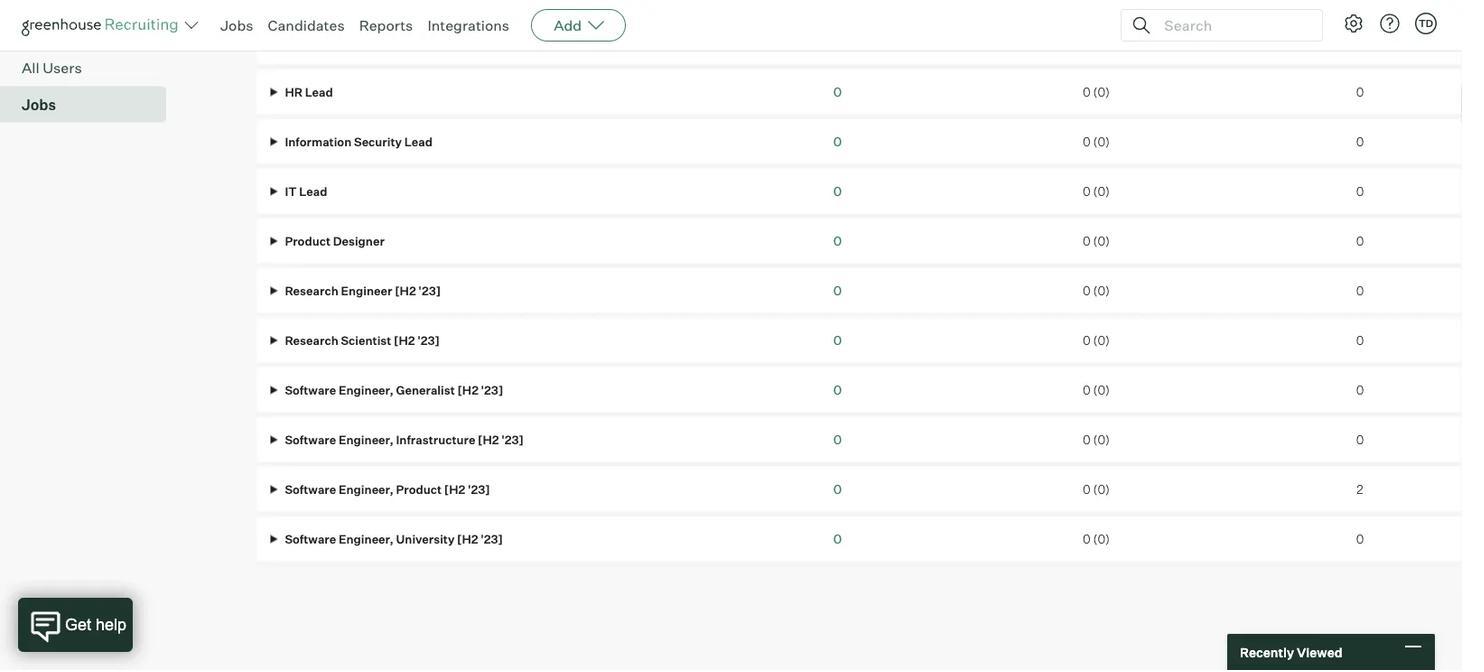 Task type: vqa. For each thing, say whether or not it's contained in the screenshot.
University's the '23]
yes



Task type: describe. For each thing, give the bounding box(es) containing it.
0 vertical spatial jobs link
[[220, 16, 253, 34]]

0 link for information security lead
[[833, 134, 842, 150]]

0 link for research scientist [h2 '23]
[[833, 333, 842, 348]]

td button
[[1412, 9, 1441, 38]]

&
[[477, 35, 486, 50]]

it
[[285, 184, 297, 199]]

0 link for software engineer, infrastructure [h2 '23]
[[833, 432, 842, 448]]

integrations
[[428, 16, 509, 34]]

research for scientist
[[285, 333, 338, 348]]

(0) for software engineer, generalist [h2 '23]
[[1093, 383, 1110, 397]]

2
[[1357, 482, 1363, 497]]

0 link for software engineer, university [h2 '23]
[[833, 531, 842, 547]]

0 (0) for software engineer, infrastructure [h2 '23]
[[1083, 433, 1110, 447]]

0 (0) for hr lead
[[1083, 85, 1110, 99]]

deputy
[[285, 35, 326, 50]]

all users link
[[22, 57, 159, 79]]

(0) for research engineer [h2 '23]
[[1093, 284, 1110, 298]]

generalist
[[396, 383, 455, 397]]

reports
[[359, 16, 413, 34]]

0 (0) for research engineer [h2 '23]
[[1083, 284, 1110, 298]]

0 (0) for software engineer, generalist [h2 '23]
[[1083, 383, 1110, 397]]

[h2 for university
[[457, 532, 478, 546]]

1 vertical spatial lead
[[404, 135, 433, 149]]

lead for hr lead
[[305, 85, 333, 99]]

1 vertical spatial jobs
[[22, 96, 56, 114]]

configure image
[[1343, 13, 1365, 34]]

software for software engineer, product [h2 '23]
[[285, 482, 336, 497]]

(0) for software engineer, infrastructure [h2 '23]
[[1093, 433, 1110, 447]]

'23] for product
[[468, 482, 490, 497]]

research engineer [h2 '23]
[[282, 284, 441, 298]]

'23] right engineer
[[418, 284, 441, 298]]

software engineer, university [h2 '23]
[[282, 532, 503, 546]]

research scientist [h2 '23]
[[282, 333, 440, 348]]

0 link for software engineer, product [h2 '23]
[[833, 482, 842, 497]]

[h2 for product
[[444, 482, 465, 497]]

information security lead
[[282, 135, 433, 149]]

0 (0) for product designer
[[1083, 234, 1110, 248]]

hr lead
[[282, 85, 333, 99]]

recently
[[1240, 644, 1294, 660]]

0 link for software engineer, generalist [h2 '23]
[[833, 382, 842, 398]]

hr
[[285, 85, 302, 99]]

(0) for software engineer, university [h2 '23]
[[1093, 532, 1110, 546]]

[h2 right engineer
[[395, 284, 416, 298]]

0 link for research engineer [h2 '23]
[[833, 283, 842, 299]]

my posts link
[[22, 20, 159, 42]]

engineer, for generalist
[[339, 383, 394, 397]]

software engineer, infrastructure [h2 '23]
[[282, 433, 524, 447]]

software for software engineer, university [h2 '23]
[[285, 532, 336, 546]]

0 vertical spatial jobs
[[220, 16, 253, 34]]

2 vertical spatial product
[[396, 482, 442, 497]]

my posts
[[22, 22, 83, 40]]

designer
[[333, 234, 385, 248]]

0 (0) for information security lead
[[1083, 135, 1110, 149]]

it lead
[[282, 184, 327, 199]]

add button
[[531, 9, 626, 42]]

(0) for hr lead
[[1093, 85, 1110, 99]]

counsel,
[[376, 35, 426, 50]]

[h2 right scientist
[[394, 333, 415, 348]]

engineer, for product
[[339, 482, 394, 497]]

0 link for hr lead
[[833, 84, 842, 100]]

[h2 for infrastructure
[[478, 433, 499, 447]]

0 (0) for software engineer, university [h2 '23]
[[1083, 532, 1110, 546]]

(0) for it lead
[[1093, 184, 1110, 199]]



Task type: locate. For each thing, give the bounding box(es) containing it.
0 link for product designer
[[833, 233, 842, 249]]

3 software from the top
[[285, 482, 336, 497]]

scientist
[[341, 333, 391, 348]]

0
[[833, 84, 842, 100], [1083, 85, 1091, 99], [1356, 85, 1364, 99], [833, 134, 842, 150], [1083, 135, 1091, 149], [1356, 135, 1364, 149], [833, 184, 842, 199], [1083, 184, 1091, 199], [1356, 184, 1364, 199], [833, 233, 842, 249], [1083, 234, 1091, 248], [1356, 234, 1364, 248], [833, 283, 842, 299], [1083, 284, 1091, 298], [1356, 284, 1364, 298], [833, 333, 842, 348], [1083, 333, 1091, 348], [1356, 333, 1364, 348], [833, 382, 842, 398], [1083, 383, 1091, 397], [1356, 383, 1364, 397], [833, 432, 842, 448], [1083, 433, 1091, 447], [1356, 433, 1364, 447], [833, 482, 842, 497], [1083, 482, 1091, 497], [833, 531, 842, 547], [1083, 532, 1091, 546], [1356, 532, 1364, 546]]

general
[[329, 35, 374, 50]]

td button
[[1415, 13, 1437, 34]]

0 vertical spatial research
[[285, 284, 338, 298]]

[h2 for generalist
[[457, 383, 479, 397]]

information
[[285, 135, 352, 149]]

8 (0) from the top
[[1093, 433, 1110, 447]]

6 (0) from the top
[[1093, 333, 1110, 348]]

1 vertical spatial research
[[285, 333, 338, 348]]

1 research from the top
[[285, 284, 338, 298]]

'23] right infrastructure
[[501, 433, 524, 447]]

research down product designer
[[285, 284, 338, 298]]

'23] for generalist
[[481, 383, 503, 397]]

0 (0) for research scientist [h2 '23]
[[1083, 333, 1110, 348]]

recently viewed
[[1240, 644, 1343, 660]]

[h2 right infrastructure
[[478, 433, 499, 447]]

add
[[554, 16, 582, 34]]

engineer, up "software engineer, university [h2 '23]" in the left bottom of the page
[[339, 482, 394, 497]]

9 0 (0) from the top
[[1083, 482, 1110, 497]]

my
[[22, 22, 42, 40]]

greenhouse recruiting image
[[22, 14, 184, 36]]

infrastructure
[[396, 433, 475, 447]]

software
[[285, 383, 336, 397], [285, 433, 336, 447], [285, 482, 336, 497], [285, 532, 336, 546]]

engineer
[[341, 284, 392, 298]]

integrations link
[[428, 16, 509, 34]]

engineer, for infrastructure
[[339, 433, 394, 447]]

viewed
[[1297, 644, 1343, 660]]

engineer, down scientist
[[339, 383, 394, 397]]

reports link
[[359, 16, 413, 34]]

lead
[[305, 85, 333, 99], [404, 135, 433, 149], [299, 184, 327, 199]]

software for software engineer, generalist [h2 '23]
[[285, 383, 336, 397]]

'23] right university
[[481, 532, 503, 546]]

9 (0) from the top
[[1093, 482, 1110, 497]]

candidates link
[[268, 16, 345, 34]]

lead right hr
[[305, 85, 333, 99]]

7 0 (0) from the top
[[1083, 383, 1110, 397]]

Search text field
[[1160, 12, 1306, 38]]

1 horizontal spatial jobs
[[220, 16, 253, 34]]

product designer
[[282, 234, 385, 248]]

4 0 link from the top
[[833, 233, 842, 249]]

research left scientist
[[285, 333, 338, 348]]

lead right security
[[404, 135, 433, 149]]

research for engineer
[[285, 284, 338, 298]]

10 (0) from the top
[[1093, 532, 1110, 546]]

[h2 right generalist
[[457, 383, 479, 397]]

1 (0) from the top
[[1093, 85, 1110, 99]]

8 0 (0) from the top
[[1083, 433, 1110, 447]]

3 (0) from the top
[[1093, 184, 1110, 199]]

0 vertical spatial lead
[[305, 85, 333, 99]]

'23] down infrastructure
[[468, 482, 490, 497]]

4 (0) from the top
[[1093, 234, 1110, 248]]

'23] for infrastructure
[[501, 433, 524, 447]]

software engineer, generalist [h2 '23]
[[282, 383, 503, 397]]

(0) for product designer
[[1093, 234, 1110, 248]]

td
[[1419, 17, 1433, 29]]

1 engineer, from the top
[[339, 383, 394, 397]]

jobs down "all"
[[22, 96, 56, 114]]

3 0 (0) from the top
[[1083, 184, 1110, 199]]

0 (0)
[[1083, 85, 1110, 99], [1083, 135, 1110, 149], [1083, 184, 1110, 199], [1083, 234, 1110, 248], [1083, 284, 1110, 298], [1083, 333, 1110, 348], [1083, 383, 1110, 397], [1083, 433, 1110, 447], [1083, 482, 1110, 497], [1083, 532, 1110, 546]]

6 0 (0) from the top
[[1083, 333, 1110, 348]]

candidates
[[268, 16, 345, 34]]

privacy
[[488, 35, 531, 50]]

1 vertical spatial jobs link
[[22, 94, 159, 116]]

7 (0) from the top
[[1093, 383, 1110, 397]]

lead right it
[[299, 184, 327, 199]]

product down 'it lead'
[[285, 234, 330, 248]]

product
[[429, 35, 474, 50], [285, 234, 330, 248], [396, 482, 442, 497]]

10 0 (0) from the top
[[1083, 532, 1110, 546]]

[h2 down infrastructure
[[444, 482, 465, 497]]

research
[[285, 284, 338, 298], [285, 333, 338, 348]]

2 vertical spatial lead
[[299, 184, 327, 199]]

0 (0) for software engineer, product [h2 '23]
[[1083, 482, 1110, 497]]

software for software engineer, infrastructure [h2 '23]
[[285, 433, 336, 447]]

(0) for research scientist [h2 '23]
[[1093, 333, 1110, 348]]

(0) for information security lead
[[1093, 135, 1110, 149]]

5 0 link from the top
[[833, 283, 842, 299]]

10 0 link from the top
[[833, 531, 842, 547]]

1 0 (0) from the top
[[1083, 85, 1110, 99]]

engineer,
[[339, 383, 394, 397], [339, 433, 394, 447], [339, 482, 394, 497], [339, 532, 394, 546]]

engineer, up software engineer, product [h2 '23]
[[339, 433, 394, 447]]

2 (0) from the top
[[1093, 135, 1110, 149]]

5 0 (0) from the top
[[1083, 284, 1110, 298]]

1 vertical spatial product
[[285, 234, 330, 248]]

university
[[396, 532, 455, 546]]

[h2 right university
[[457, 532, 478, 546]]

1 software from the top
[[285, 383, 336, 397]]

(0) for software engineer, product [h2 '23]
[[1093, 482, 1110, 497]]

3 0 link from the top
[[833, 184, 842, 199]]

2 software from the top
[[285, 433, 336, 447]]

engineer, down software engineer, product [h2 '23]
[[339, 532, 394, 546]]

product down integrations
[[429, 35, 474, 50]]

4 0 (0) from the top
[[1083, 234, 1110, 248]]

lead for it lead
[[299, 184, 327, 199]]

'23]
[[418, 284, 441, 298], [417, 333, 440, 348], [481, 383, 503, 397], [501, 433, 524, 447], [468, 482, 490, 497], [481, 532, 503, 546]]

jobs link left candidates link
[[220, 16, 253, 34]]

deputy general counsel, product & privacy
[[282, 35, 531, 50]]

2 research from the top
[[285, 333, 338, 348]]

jobs link down all users link
[[22, 94, 159, 116]]

all users
[[22, 59, 82, 77]]

0 vertical spatial product
[[429, 35, 474, 50]]

0 horizontal spatial jobs
[[22, 96, 56, 114]]

9 0 link from the top
[[833, 482, 842, 497]]

7 0 link from the top
[[833, 382, 842, 398]]

'23] right generalist
[[481, 383, 503, 397]]

product up university
[[396, 482, 442, 497]]

[h2
[[395, 284, 416, 298], [394, 333, 415, 348], [457, 383, 479, 397], [478, 433, 499, 447], [444, 482, 465, 497], [457, 532, 478, 546]]

2 0 (0) from the top
[[1083, 135, 1110, 149]]

security
[[354, 135, 402, 149]]

posts
[[45, 22, 83, 40]]

1 horizontal spatial jobs link
[[220, 16, 253, 34]]

jobs link
[[220, 16, 253, 34], [22, 94, 159, 116]]

4 engineer, from the top
[[339, 532, 394, 546]]

jobs left candidates link
[[220, 16, 253, 34]]

0 horizontal spatial jobs link
[[22, 94, 159, 116]]

'23] up generalist
[[417, 333, 440, 348]]

6 0 link from the top
[[833, 333, 842, 348]]

1 0 link from the top
[[833, 84, 842, 100]]

software engineer, product [h2 '23]
[[282, 482, 490, 497]]

(0)
[[1093, 85, 1110, 99], [1093, 135, 1110, 149], [1093, 184, 1110, 199], [1093, 234, 1110, 248], [1093, 284, 1110, 298], [1093, 333, 1110, 348], [1093, 383, 1110, 397], [1093, 433, 1110, 447], [1093, 482, 1110, 497], [1093, 532, 1110, 546]]

0 link for it lead
[[833, 184, 842, 199]]

0 link
[[833, 84, 842, 100], [833, 134, 842, 150], [833, 184, 842, 199], [833, 233, 842, 249], [833, 283, 842, 299], [833, 333, 842, 348], [833, 382, 842, 398], [833, 432, 842, 448], [833, 482, 842, 497], [833, 531, 842, 547]]

5 (0) from the top
[[1093, 284, 1110, 298]]

3 engineer, from the top
[[339, 482, 394, 497]]

all
[[22, 59, 39, 77]]

0 (0) for it lead
[[1083, 184, 1110, 199]]

8 0 link from the top
[[833, 432, 842, 448]]

users
[[43, 59, 82, 77]]

4 software from the top
[[285, 532, 336, 546]]

jobs
[[220, 16, 253, 34], [22, 96, 56, 114]]

2 engineer, from the top
[[339, 433, 394, 447]]

'23] for university
[[481, 532, 503, 546]]

2 0 link from the top
[[833, 134, 842, 150]]

engineer, for university
[[339, 532, 394, 546]]



